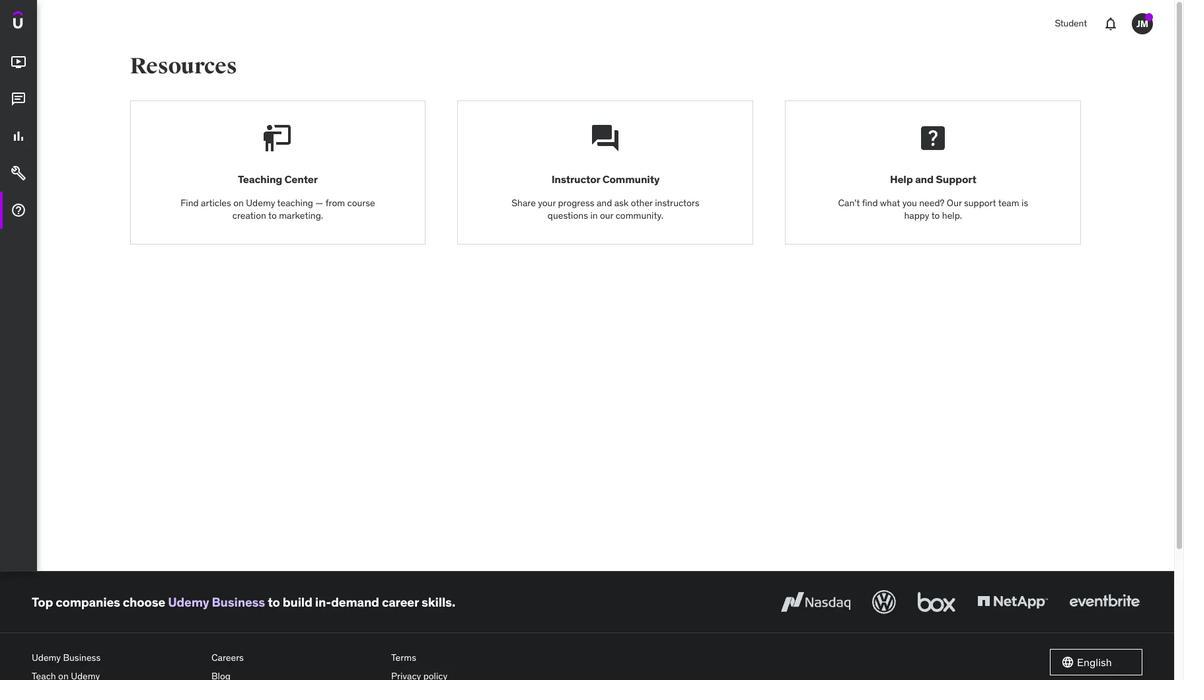 Task type: vqa. For each thing, say whether or not it's contained in the screenshot.
second the settings from left
no



Task type: describe. For each thing, give the bounding box(es) containing it.
share your progress and ask other instructors questions in our community.
[[512, 197, 700, 222]]

careers link
[[212, 649, 381, 668]]

nasdaq image
[[778, 588, 854, 617]]

jm link
[[1127, 8, 1159, 40]]

share
[[512, 197, 536, 209]]

you have alerts image
[[1146, 13, 1154, 21]]

to inside "find articles on udemy teaching — from course creation to marketing."
[[268, 210, 277, 222]]

2 medium image from the top
[[11, 91, 26, 107]]

top
[[32, 594, 53, 610]]

instructors
[[655, 197, 700, 209]]

eventbrite image
[[1067, 588, 1143, 617]]

on
[[234, 197, 244, 209]]

center
[[285, 173, 318, 186]]

0 vertical spatial udemy business link
[[168, 594, 265, 610]]

udemy image
[[13, 11, 73, 33]]

instructor
[[552, 173, 601, 186]]

help.
[[943, 210, 963, 222]]

english button
[[1051, 649, 1143, 676]]

and inside share your progress and ask other instructors questions in our community.
[[597, 197, 612, 209]]

small image
[[1062, 656, 1075, 669]]

build
[[283, 594, 313, 610]]

support
[[936, 173, 977, 186]]

terms link
[[391, 649, 561, 668]]

other
[[631, 197, 653, 209]]

teaching
[[277, 197, 313, 209]]

english
[[1078, 656, 1113, 669]]

3 medium image from the top
[[11, 202, 26, 218]]

help
[[891, 173, 914, 186]]

find
[[181, 197, 199, 209]]

choose
[[123, 594, 165, 610]]

1 horizontal spatial business
[[212, 594, 265, 610]]

help and support
[[891, 173, 977, 186]]

team
[[999, 197, 1020, 209]]

jm
[[1137, 18, 1149, 29]]

2 vertical spatial udemy
[[32, 652, 61, 664]]

our
[[947, 197, 962, 209]]

2 medium image from the top
[[11, 165, 26, 181]]

can't
[[839, 197, 860, 209]]

1 vertical spatial udemy business link
[[32, 649, 201, 668]]

community
[[603, 173, 660, 186]]

marketing.
[[279, 210, 323, 222]]

netapp image
[[975, 588, 1051, 617]]

business inside udemy business link
[[63, 652, 101, 664]]

find
[[863, 197, 878, 209]]

to left build
[[268, 594, 280, 610]]

careers
[[212, 652, 244, 664]]

find articles on udemy teaching — from course creation to marketing.
[[181, 197, 375, 222]]



Task type: locate. For each thing, give the bounding box(es) containing it.
in-
[[315, 594, 331, 610]]

teaching center
[[238, 173, 318, 186]]

student
[[1056, 17, 1088, 29]]

medium image
[[11, 54, 26, 70], [11, 91, 26, 107], [11, 202, 26, 218]]

—
[[316, 197, 324, 209]]

udemy for business
[[168, 594, 209, 610]]

business
[[212, 594, 265, 610], [63, 652, 101, 664]]

to
[[268, 210, 277, 222], [932, 210, 941, 222], [268, 594, 280, 610]]

skills.
[[422, 594, 456, 610]]

udemy business link up careers
[[168, 594, 265, 610]]

udemy
[[246, 197, 275, 209], [168, 594, 209, 610], [32, 652, 61, 664]]

to inside can't find what you need? our support team is happy to help.
[[932, 210, 941, 222]]

you
[[903, 197, 918, 209]]

community.
[[616, 210, 664, 222]]

1 horizontal spatial udemy
[[168, 594, 209, 610]]

and up our
[[597, 197, 612, 209]]

ask
[[615, 197, 629, 209]]

can't find what you need? our support team is happy to help.
[[839, 197, 1029, 222]]

0 vertical spatial and
[[916, 173, 934, 186]]

support
[[965, 197, 997, 209]]

medium image
[[11, 128, 26, 144], [11, 165, 26, 181]]

1 vertical spatial and
[[597, 197, 612, 209]]

1 medium image from the top
[[11, 128, 26, 144]]

teaching
[[238, 173, 282, 186]]

happy
[[905, 210, 930, 222]]

need?
[[920, 197, 945, 209]]

1 horizontal spatial and
[[916, 173, 934, 186]]

0 vertical spatial business
[[212, 594, 265, 610]]

instructor community
[[552, 173, 660, 186]]

resources
[[130, 52, 237, 80]]

top companies choose udemy business to build in-demand career skills.
[[32, 594, 456, 610]]

what
[[881, 197, 901, 209]]

articles
[[201, 197, 231, 209]]

and right help
[[916, 173, 934, 186]]

0 vertical spatial medium image
[[11, 54, 26, 70]]

0 horizontal spatial business
[[63, 652, 101, 664]]

companies
[[56, 594, 120, 610]]

in
[[591, 210, 598, 222]]

udemy business
[[32, 652, 101, 664]]

course
[[347, 197, 375, 209]]

2 vertical spatial medium image
[[11, 202, 26, 218]]

0 horizontal spatial udemy
[[32, 652, 61, 664]]

1 medium image from the top
[[11, 54, 26, 70]]

udemy down 'top'
[[32, 652, 61, 664]]

1 vertical spatial business
[[63, 652, 101, 664]]

terms
[[391, 652, 417, 664]]

udemy right choose
[[168, 594, 209, 610]]

notifications image
[[1104, 16, 1119, 32]]

0 vertical spatial medium image
[[11, 128, 26, 144]]

2 horizontal spatial udemy
[[246, 197, 275, 209]]

from
[[326, 197, 345, 209]]

udemy for teaching
[[246, 197, 275, 209]]

business down companies
[[63, 652, 101, 664]]

box image
[[915, 588, 959, 617]]

volkswagen image
[[870, 588, 899, 617]]

1 vertical spatial udemy
[[168, 594, 209, 610]]

udemy business link
[[168, 594, 265, 610], [32, 649, 201, 668]]

is
[[1022, 197, 1029, 209]]

student link
[[1048, 8, 1096, 40]]

1 vertical spatial medium image
[[11, 165, 26, 181]]

questions
[[548, 210, 589, 222]]

udemy up creation
[[246, 197, 275, 209]]

creation
[[233, 210, 266, 222]]

career
[[382, 594, 419, 610]]

demand
[[331, 594, 379, 610]]

udemy business link down choose
[[32, 649, 201, 668]]

udemy inside "find articles on udemy teaching — from course creation to marketing."
[[246, 197, 275, 209]]

progress
[[558, 197, 595, 209]]

1 vertical spatial medium image
[[11, 91, 26, 107]]

to down need? at the right top
[[932, 210, 941, 222]]

and
[[916, 173, 934, 186], [597, 197, 612, 209]]

our
[[600, 210, 614, 222]]

to right creation
[[268, 210, 277, 222]]

0 horizontal spatial and
[[597, 197, 612, 209]]

business up careers
[[212, 594, 265, 610]]

your
[[538, 197, 556, 209]]

0 vertical spatial udemy
[[246, 197, 275, 209]]



